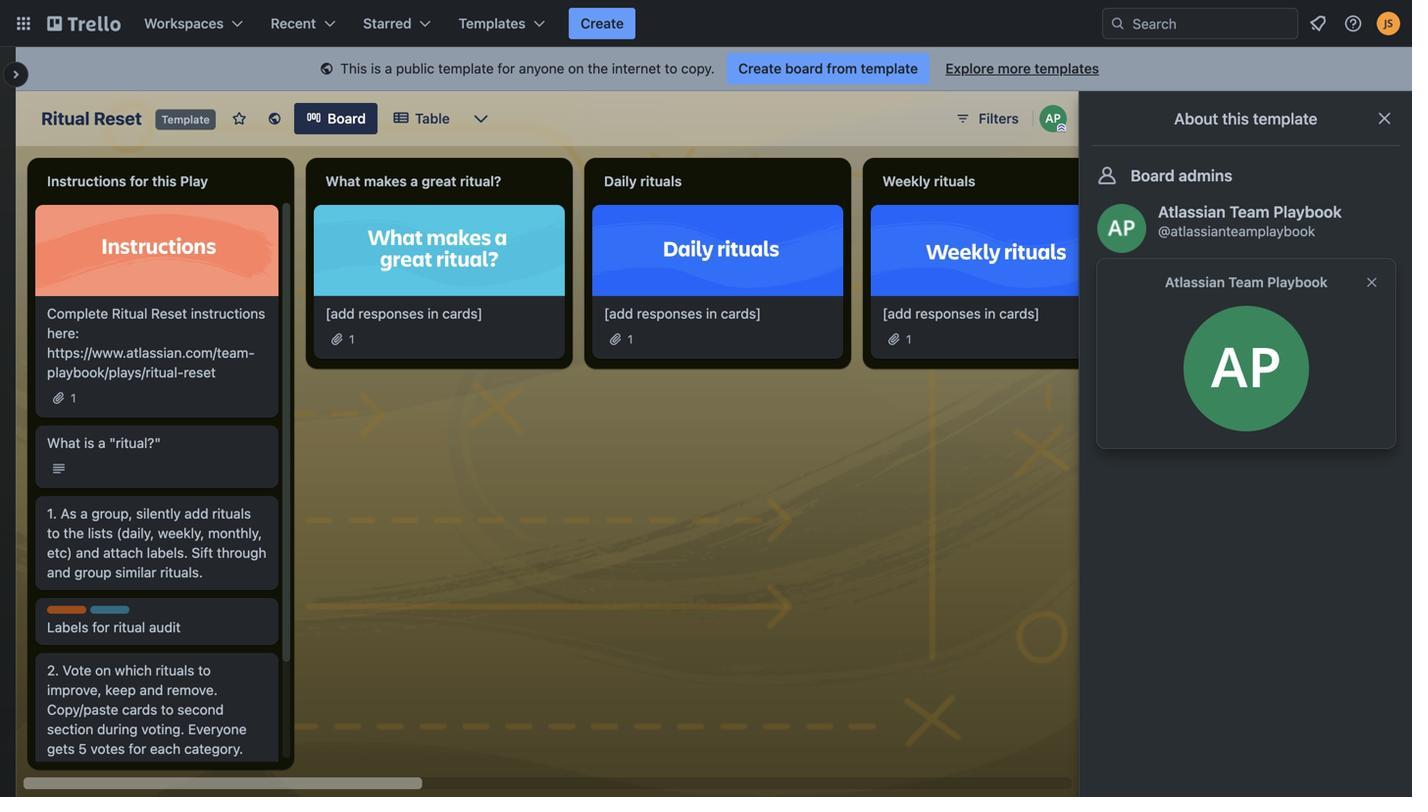 Task type: describe. For each thing, give the bounding box(es) containing it.
What makes a great ritual? text field
[[314, 166, 565, 197]]

Instructions for this Play text field
[[35, 166, 286, 197]]

makes
[[364, 173, 407, 189]]

copy/paste
[[47, 702, 118, 718]]

@atlassianteamplaybook
[[1158, 223, 1316, 239]]

Daily rituals text field
[[592, 166, 844, 197]]

keep
[[105, 682, 136, 698]]

everyone
[[188, 721, 247, 738]]

[add responses in cards] link for weekly rituals
[[883, 304, 1110, 324]]

section
[[47, 721, 93, 738]]

table
[[415, 110, 450, 127]]

for inside 2. vote on which rituals to improve, keep and remove. copy/paste cards to second section during voting. everyone gets 5 votes for each category.
[[129, 741, 146, 757]]

1. as a group, silently add rituals to the lists (daily, weekly, monthly, etc) and attach labels. sift through and group similar rituals.
[[47, 506, 267, 581]]

[add responses in cards] link for daily rituals
[[604, 304, 832, 324]]

1. as a group, silently add rituals to the lists (daily, weekly, monthly, etc) and attach labels. sift through and group similar rituals. link
[[47, 504, 267, 583]]

to up voting.
[[161, 702, 174, 718]]

[add for what makes a great ritual?
[[326, 305, 355, 322]]

1 horizontal spatial atlassian team playbook (atlassianteamplaybook) image
[[1184, 306, 1310, 432]]

and up matters.
[[1162, 337, 1185, 353]]

public image
[[267, 111, 282, 127]]

the for on
[[588, 60, 608, 77]]

your
[[1271, 317, 1299, 334]]

and down the etc)
[[47, 564, 71, 581]]

part
[[90, 607, 114, 621]]

more for explore more templates
[[998, 60, 1031, 77]]

what is a "ritual?"
[[47, 435, 161, 451]]

from
[[827, 60, 857, 77]]

[add responses in cards] for what
[[326, 305, 483, 322]]

vote
[[63, 663, 92, 679]]

responses for weekly
[[916, 305, 981, 322]]

create button
[[569, 8, 636, 39]]

audit
[[149, 619, 181, 636]]

rituals inside 1. as a group, silently add rituals to the lists (daily, weekly, monthly, etc) and attach labels. sift through and group similar rituals.
[[212, 506, 251, 522]]

to inside 1. as a group, silently add rituals to the lists (daily, weekly, monthly, etc) and attach labels. sift through and group similar rituals.
[[47, 525, 60, 541]]

daily
[[604, 173, 637, 189]]

primary element
[[0, 0, 1413, 47]]

team right the full
[[71, 607, 99, 621]]

and up group
[[76, 545, 99, 561]]

[add for weekly rituals
[[883, 305, 912, 322]]

1 for what
[[349, 332, 355, 346]]

meetings
[[1100, 337, 1158, 353]]

1 for weekly
[[906, 332, 912, 346]]

in for daily rituals
[[706, 305, 717, 322]]

full
[[47, 607, 67, 621]]

during
[[97, 721, 138, 738]]

and left re-
[[1168, 317, 1191, 334]]

for inside full team part of team labels for ritual audit
[[92, 619, 110, 636]]

color: orange, title: "full team" element
[[47, 606, 99, 621]]

weekly
[[883, 173, 931, 189]]

a for "ritual?"
[[98, 435, 106, 451]]

1 horizontal spatial this
[[1223, 109, 1249, 128]]

group,
[[91, 506, 132, 522]]

labels.
[[147, 545, 188, 561]]

what makes a great ritual?
[[326, 173, 502, 189]]

more inside reflect on and re-evaluate your team meetings and processes to create more space for what matters.
[[1318, 337, 1350, 353]]

john smith (johnsmith38824343) image
[[1377, 12, 1401, 35]]

this
[[340, 60, 367, 77]]

as
[[61, 506, 77, 522]]

this is a public template for anyone on the internet to copy.
[[340, 60, 715, 77]]

voting.
[[141, 721, 185, 738]]

starred
[[363, 15, 412, 31]]

template inside create board from template link
[[861, 60, 918, 77]]

color: sky, title: "part of team" element
[[90, 606, 160, 621]]

Search field
[[1126, 9, 1298, 38]]

templates
[[1035, 60, 1100, 77]]

this inside the instructions for this play text field
[[152, 173, 177, 189]]

through
[[217, 545, 267, 561]]

about
[[1175, 109, 1219, 128]]

recent button
[[259, 8, 348, 39]]

atlassian team playbook (atlassianteamplaybook) image
[[1040, 105, 1067, 132]]

table link
[[382, 103, 462, 134]]

rituals right the "weekly"
[[934, 173, 976, 189]]

what is a "ritual?" link
[[47, 433, 267, 453]]

monthly,
[[208, 525, 262, 541]]

0 horizontal spatial atlassian team playbook (atlassianteamplaybook) image
[[1098, 204, 1147, 253]]

instructions
[[191, 305, 265, 322]]

"ritual?"
[[109, 435, 161, 451]]

"plays"
[[1100, 409, 1146, 425]]

complete
[[47, 305, 108, 322]]

reset inside board name text field
[[94, 108, 142, 129]]

customize views image
[[471, 109, 491, 129]]

[add for daily rituals
[[604, 305, 633, 322]]

playbook for atlassian team playbook @atlassianteamplaybook
[[1274, 203, 1342, 221]]

the for to
[[64, 525, 84, 541]]

board for board
[[328, 110, 366, 127]]

team for atlassian team playbook
[[1229, 274, 1264, 290]]

board
[[785, 60, 823, 77]]

atlassian team playbook link
[[1158, 203, 1342, 221]]

public
[[396, 60, 435, 77]]

create for create
[[581, 15, 624, 31]]

go
[[1149, 409, 1166, 425]]

[add responses in cards] for weekly
[[883, 305, 1040, 322]]

team for atlassian team playbook @atlassianteamplaybook
[[1230, 203, 1270, 221]]

is for what
[[84, 435, 94, 451]]

Weekly rituals text field
[[871, 166, 1122, 197]]

atlassian for atlassian team playbook
[[1165, 274, 1225, 290]]

ritual reset
[[41, 108, 142, 129]]

cards] for daily rituals
[[721, 305, 761, 322]]

open information menu image
[[1344, 14, 1364, 33]]

is for this
[[371, 60, 381, 77]]

daily rituals
[[604, 173, 682, 189]]

evaluate
[[1214, 317, 1267, 334]]

to inside "for more team workshop resources called "plays" go to"
[[1169, 409, 1182, 425]]

5
[[78, 741, 87, 757]]

for more team workshop resources called "plays" go to
[[1100, 388, 1365, 425]]

admins
[[1179, 166, 1233, 185]]

team inside reflect on and re-evaluate your team meetings and processes to create more space for what matters.
[[1302, 317, 1334, 334]]

weekly,
[[158, 525, 204, 541]]

of
[[117, 607, 128, 621]]

for
[[1100, 388, 1120, 404]]

2. vote on which rituals to improve, keep and remove. copy/paste cards to second section during voting. everyone gets 5 votes for each category. link
[[47, 661, 267, 759]]

group
[[74, 564, 112, 581]]

about this template
[[1175, 109, 1318, 128]]

ritual inside complete ritual reset instructions here: https://www.atlassian.com/team- playbook/plays/ritual-reset
[[112, 305, 147, 322]]

templates
[[459, 15, 526, 31]]

play
[[180, 173, 208, 189]]

sift
[[192, 545, 213, 561]]

sm image
[[317, 60, 337, 79]]

rituals.
[[160, 564, 203, 581]]

board for board admins
[[1131, 166, 1175, 185]]



Task type: vqa. For each thing, say whether or not it's contained in the screenshot.
the for inside the 2. vote on which rituals to improve, keep and remove. copy/paste cards to second section during voting. everyone gets 5 votes for each category.
yes



Task type: locate. For each thing, give the bounding box(es) containing it.
1 vertical spatial create
[[739, 60, 782, 77]]

1 cards] from the left
[[442, 305, 483, 322]]

to down 1.
[[47, 525, 60, 541]]

2 horizontal spatial [add responses in cards] link
[[883, 304, 1110, 324]]

atlassian for atlassian team playbook @atlassianteamplaybook
[[1158, 203, 1226, 221]]

3 [add from the left
[[883, 305, 912, 322]]

3 [add responses in cards] from the left
[[883, 305, 1040, 322]]

0 horizontal spatial ritual
[[41, 108, 90, 129]]

on up meetings
[[1148, 317, 1164, 334]]

template
[[161, 113, 210, 126]]

and inside 2. vote on which rituals to improve, keep and remove. copy/paste cards to second section during voting. everyone gets 5 votes for each category.
[[140, 682, 163, 698]]

create
[[1274, 337, 1314, 353]]

more right explore
[[998, 60, 1031, 77]]

a for group,
[[80, 506, 88, 522]]

0 horizontal spatial [add responses in cards]
[[326, 305, 483, 322]]

1 responses from the left
[[358, 305, 424, 322]]

instructions for this play
[[47, 173, 208, 189]]

1 [add from the left
[[326, 305, 355, 322]]

what inside text box
[[326, 173, 361, 189]]

2 responses from the left
[[637, 305, 703, 322]]

in for what makes a great ritual?
[[428, 305, 439, 322]]

1 vertical spatial more
[[1318, 337, 1350, 353]]

0 vertical spatial this
[[1223, 109, 1249, 128]]

2 horizontal spatial [add
[[883, 305, 912, 322]]

gets
[[47, 741, 75, 757]]

1 horizontal spatial [add responses in cards]
[[604, 305, 761, 322]]

this member is an admin of this board. image
[[1057, 124, 1066, 132]]

template right "about"
[[1253, 109, 1318, 128]]

ritual inside board name text field
[[41, 108, 90, 129]]

reset up https://www.atlassian.com/team-
[[151, 305, 187, 322]]

0 horizontal spatial [add responses in cards] link
[[326, 304, 553, 324]]

what for what is a "ritual?"
[[47, 435, 80, 451]]

playbook
[[1274, 203, 1342, 221], [1268, 274, 1328, 290]]

2 horizontal spatial in
[[985, 305, 996, 322]]

[add responses in cards] for daily
[[604, 305, 761, 322]]

complete ritual reset instructions here: https://www.atlassian.com/team- playbook/plays/ritual-reset
[[47, 305, 265, 381]]

this
[[1223, 109, 1249, 128], [152, 173, 177, 189]]

create board from template
[[739, 60, 918, 77]]

explore more templates link
[[934, 53, 1111, 84]]

responses for daily
[[637, 305, 703, 322]]

1 [add responses in cards] from the left
[[326, 305, 483, 322]]

0 horizontal spatial is
[[84, 435, 94, 451]]

to inside reflect on and re-evaluate your team meetings and processes to create more space for what matters.
[[1258, 337, 1270, 353]]

template right from at the top of the page
[[861, 60, 918, 77]]

for inside reflect on and re-evaluate your team meetings and processes to create more space for what matters.
[[1100, 357, 1117, 373]]

more for for more team workshop resources called "plays" go to
[[1124, 388, 1156, 404]]

workshop
[[1196, 388, 1257, 404]]

2 vertical spatial more
[[1124, 388, 1156, 404]]

playbook for atlassian team playbook
[[1268, 274, 1328, 290]]

ritual?
[[460, 173, 502, 189]]

0 vertical spatial ritual
[[41, 108, 90, 129]]

more left space
[[1318, 337, 1350, 353]]

0 horizontal spatial more
[[998, 60, 1031, 77]]

team up @atlassianteamplaybook
[[1230, 203, 1270, 221]]

3 responses from the left
[[916, 305, 981, 322]]

2 cards] from the left
[[721, 305, 761, 322]]

a left public
[[385, 60, 392, 77]]

to up the remove.
[[198, 663, 211, 679]]

1 vertical spatial atlassian team playbook (atlassianteamplaybook) image
[[1184, 306, 1310, 432]]

2 horizontal spatial more
[[1318, 337, 1350, 353]]

star or unstar board image
[[231, 111, 247, 127]]

[add responses in cards] link
[[326, 304, 553, 324], [604, 304, 832, 324], [883, 304, 1110, 324]]

for inside text field
[[130, 173, 149, 189]]

1 vertical spatial this
[[152, 173, 177, 189]]

instructions
[[47, 173, 126, 189]]

create inside button
[[581, 15, 624, 31]]

1 horizontal spatial on
[[568, 60, 584, 77]]

3 in from the left
[[985, 305, 996, 322]]

1 in from the left
[[428, 305, 439, 322]]

template right public
[[438, 60, 494, 77]]

2 horizontal spatial on
[[1148, 317, 1164, 334]]

create for create board from template
[[739, 60, 782, 77]]

rituals inside 2. vote on which rituals to improve, keep and remove. copy/paste cards to second section during voting. everyone gets 5 votes for each category.
[[156, 663, 194, 679]]

matters.
[[1155, 357, 1208, 373]]

to
[[665, 60, 678, 77], [1258, 337, 1270, 353], [1169, 409, 1182, 425], [47, 525, 60, 541], [198, 663, 211, 679], [161, 702, 174, 718]]

to right go
[[1169, 409, 1182, 425]]

team
[[1230, 203, 1270, 221], [1229, 274, 1264, 290]]

reflect
[[1100, 317, 1144, 334]]

reflect on and re-evaluate your team meetings and processes to create more space for what matters.
[[1100, 317, 1392, 373]]

for left the what
[[1100, 357, 1117, 373]]

what for what makes a great ritual?
[[326, 173, 361, 189]]

0 vertical spatial playbook
[[1274, 203, 1342, 221]]

2 vertical spatial on
[[95, 663, 111, 679]]

search image
[[1110, 16, 1126, 31]]

recent
[[271, 15, 316, 31]]

0 horizontal spatial what
[[47, 435, 80, 451]]

board down the this
[[328, 110, 366, 127]]

2 [add responses in cards] from the left
[[604, 305, 761, 322]]

on
[[568, 60, 584, 77], [1148, 317, 1164, 334], [95, 663, 111, 679]]

is right the this
[[371, 60, 381, 77]]

atlassian team playbook
[[1165, 274, 1328, 290]]

board link
[[294, 103, 378, 134]]

playbook up @atlassianteamplaybook
[[1274, 203, 1342, 221]]

create up internet
[[581, 15, 624, 31]]

for right instructions
[[130, 173, 149, 189]]

ritual up https://www.atlassian.com/team-
[[112, 305, 147, 322]]

team up create
[[1302, 317, 1334, 334]]

for left each
[[129, 741, 146, 757]]

a right as
[[80, 506, 88, 522]]

here:
[[47, 325, 79, 341]]

for
[[498, 60, 515, 77], [130, 173, 149, 189], [1100, 357, 1117, 373], [92, 619, 110, 636], [129, 741, 146, 757]]

for left of
[[92, 619, 110, 636]]

0 vertical spatial on
[[568, 60, 584, 77]]

create
[[581, 15, 624, 31], [739, 60, 782, 77]]

0 vertical spatial the
[[588, 60, 608, 77]]

create board from template link
[[727, 53, 930, 84]]

2 horizontal spatial [add responses in cards]
[[883, 305, 1040, 322]]

2 horizontal spatial template
[[1253, 109, 1318, 128]]

rituals right daily
[[641, 173, 682, 189]]

0 horizontal spatial on
[[95, 663, 111, 679]]

1 vertical spatial what
[[47, 435, 80, 451]]

0 horizontal spatial cards]
[[442, 305, 483, 322]]

to left copy.
[[665, 60, 678, 77]]

1.
[[47, 506, 57, 522]]

0 horizontal spatial in
[[428, 305, 439, 322]]

each
[[150, 741, 181, 757]]

rituals up monthly, on the left of page
[[212, 506, 251, 522]]

category.
[[184, 741, 243, 757]]

1 vertical spatial on
[[1148, 317, 1164, 334]]

0 vertical spatial atlassian team playbook (atlassianteamplaybook) image
[[1098, 204, 1147, 253]]

0 horizontal spatial this
[[152, 173, 177, 189]]

weekly rituals
[[883, 173, 976, 189]]

0 vertical spatial board
[[328, 110, 366, 127]]

1 horizontal spatial ritual
[[112, 305, 147, 322]]

0 vertical spatial is
[[371, 60, 381, 77]]

1 [add responses in cards] link from the left
[[326, 304, 553, 324]]

ritual up instructions
[[41, 108, 90, 129]]

team inside "for more team workshop resources called "plays" go to"
[[1160, 388, 1192, 404]]

is left "ritual?"
[[84, 435, 94, 451]]

in for weekly rituals
[[985, 305, 996, 322]]

etc)
[[47, 545, 72, 561]]

1 vertical spatial ritual
[[112, 305, 147, 322]]

a left "ritual?"
[[98, 435, 106, 451]]

[add responses in cards] link for what makes a great ritual?
[[326, 304, 553, 324]]

2 [add responses in cards] link from the left
[[604, 304, 832, 324]]

playbook/plays/ritual-
[[47, 364, 184, 381]]

a for public
[[385, 60, 392, 77]]

0 horizontal spatial reset
[[94, 108, 142, 129]]

complete ritual reset instructions here: https://www.atlassian.com/team- playbook/plays/ritual-reset link
[[47, 304, 267, 382]]

Board name text field
[[31, 103, 152, 134]]

attach
[[103, 545, 143, 561]]

1 horizontal spatial the
[[588, 60, 608, 77]]

1 vertical spatial is
[[84, 435, 94, 451]]

1 horizontal spatial responses
[[637, 305, 703, 322]]

0 notifications image
[[1307, 12, 1330, 35]]

1 horizontal spatial reset
[[151, 305, 187, 322]]

0 horizontal spatial responses
[[358, 305, 424, 322]]

ritual
[[114, 619, 145, 636]]

is inside the what is a "ritual?" link
[[84, 435, 94, 451]]

atlassian team playbook @atlassianteamplaybook
[[1158, 203, 1342, 239]]

labels for ritual audit link
[[47, 618, 267, 638]]

0 horizontal spatial template
[[438, 60, 494, 77]]

atlassian down board admins
[[1158, 203, 1226, 221]]

[add responses in cards]
[[326, 305, 483, 322], [604, 305, 761, 322], [883, 305, 1040, 322]]

cards] for weekly rituals
[[1000, 305, 1040, 322]]

1 horizontal spatial [add
[[604, 305, 633, 322]]

called
[[1327, 388, 1365, 404]]

re-
[[1195, 317, 1214, 334]]

copy.
[[681, 60, 715, 77]]

a inside text box
[[410, 173, 418, 189]]

0 vertical spatial team
[[1230, 203, 1270, 221]]

a left great on the left of the page
[[410, 173, 418, 189]]

explore
[[946, 60, 994, 77]]

playbook up your
[[1268, 274, 1328, 290]]

0 horizontal spatial the
[[64, 525, 84, 541]]

in
[[428, 305, 439, 322], [706, 305, 717, 322], [985, 305, 996, 322]]

this right "about"
[[1223, 109, 1249, 128]]

similar
[[115, 564, 156, 581]]

1 horizontal spatial what
[[326, 173, 361, 189]]

board
[[328, 110, 366, 127], [1131, 166, 1175, 185]]

reset
[[184, 364, 216, 381]]

responses for what
[[358, 305, 424, 322]]

1 vertical spatial reset
[[151, 305, 187, 322]]

1 vertical spatial board
[[1131, 166, 1175, 185]]

on right vote
[[95, 663, 111, 679]]

3 [add responses in cards] link from the left
[[883, 304, 1110, 324]]

1 horizontal spatial more
[[1124, 388, 1156, 404]]

[add
[[326, 305, 355, 322], [604, 305, 633, 322], [883, 305, 912, 322]]

the down as
[[64, 525, 84, 541]]

cards
[[122, 702, 157, 718]]

reset up instructions for this play
[[94, 108, 142, 129]]

0 vertical spatial create
[[581, 15, 624, 31]]

create left board
[[739, 60, 782, 77]]

starred button
[[351, 8, 443, 39]]

1 horizontal spatial is
[[371, 60, 381, 77]]

for left anyone
[[498, 60, 515, 77]]

the inside 1. as a group, silently add rituals to the lists (daily, weekly, monthly, etc) and attach labels. sift through and group similar rituals.
[[64, 525, 84, 541]]

https://www.atlassian.com/team-
[[47, 345, 255, 361]]

1 horizontal spatial template
[[861, 60, 918, 77]]

1 horizontal spatial in
[[706, 305, 717, 322]]

0 horizontal spatial board
[[328, 110, 366, 127]]

1 horizontal spatial create
[[739, 60, 782, 77]]

on inside reflect on and re-evaluate your team meetings and processes to create more space for what matters.
[[1148, 317, 1164, 334]]

2. vote on which rituals to improve, keep and remove. copy/paste cards to second section during voting. everyone gets 5 votes for each category.
[[47, 663, 247, 757]]

a inside 1. as a group, silently add rituals to the lists (daily, weekly, monthly, etc) and attach labels. sift through and group similar rituals.
[[80, 506, 88, 522]]

more inside "for more team workshop resources called "plays" go to"
[[1124, 388, 1156, 404]]

description
[[1131, 279, 1217, 298]]

1 horizontal spatial [add responses in cards] link
[[604, 304, 832, 324]]

templates button
[[447, 8, 557, 39]]

labels
[[47, 619, 89, 636]]

to left create
[[1258, 337, 1270, 353]]

atlassian team playbook (atlassianteamplaybook) image
[[1098, 204, 1147, 253], [1184, 306, 1310, 432]]

0 vertical spatial what
[[326, 173, 361, 189]]

on right anyone
[[568, 60, 584, 77]]

a for great
[[410, 173, 418, 189]]

responses
[[358, 305, 424, 322], [637, 305, 703, 322], [916, 305, 981, 322]]

atlassian up re-
[[1165, 274, 1225, 290]]

anyone
[[519, 60, 565, 77]]

reset inside complete ritual reset instructions here: https://www.atlassian.com/team- playbook/plays/ritual-reset
[[151, 305, 187, 322]]

board admins
[[1131, 166, 1233, 185]]

workspaces
[[144, 15, 224, 31]]

the left internet
[[588, 60, 608, 77]]

0 vertical spatial more
[[998, 60, 1031, 77]]

1 vertical spatial team
[[1229, 274, 1264, 290]]

1 horizontal spatial cards]
[[721, 305, 761, 322]]

cards] for what makes a great ritual?
[[442, 305, 483, 322]]

cards]
[[442, 305, 483, 322], [721, 305, 761, 322], [1000, 305, 1040, 322]]

on inside 2. vote on which rituals to improve, keep and remove. copy/paste cards to second section during voting. everyone gets 5 votes for each category.
[[95, 663, 111, 679]]

rituals
[[641, 173, 682, 189], [934, 173, 976, 189], [212, 506, 251, 522], [156, 663, 194, 679]]

template
[[438, 60, 494, 77], [861, 60, 918, 77], [1253, 109, 1318, 128]]

2 [add from the left
[[604, 305, 633, 322]]

2 horizontal spatial responses
[[916, 305, 981, 322]]

lists
[[88, 525, 113, 541]]

team right of
[[132, 607, 160, 621]]

workspaces button
[[132, 8, 255, 39]]

2 horizontal spatial cards]
[[1000, 305, 1040, 322]]

team up evaluate
[[1229, 274, 1264, 290]]

silently
[[136, 506, 181, 522]]

explore more templates
[[946, 60, 1100, 77]]

what up as
[[47, 435, 80, 451]]

this left play
[[152, 173, 177, 189]]

playbook inside atlassian team playbook @atlassianteamplaybook
[[1274, 203, 1342, 221]]

2 in from the left
[[706, 305, 717, 322]]

0 vertical spatial atlassian
[[1158, 203, 1226, 221]]

full team part of team labels for ritual audit
[[47, 607, 181, 636]]

1 vertical spatial atlassian
[[1165, 274, 1225, 290]]

rituals up the remove.
[[156, 663, 194, 679]]

0 vertical spatial reset
[[94, 108, 142, 129]]

processes
[[1189, 337, 1254, 353]]

1 for daily
[[628, 332, 633, 346]]

second
[[177, 702, 224, 718]]

what
[[1121, 357, 1152, 373]]

1 horizontal spatial board
[[1131, 166, 1175, 185]]

team inside atlassian team playbook @atlassianteamplaybook
[[1230, 203, 1270, 221]]

and up cards
[[140, 682, 163, 698]]

team up go
[[1160, 388, 1192, 404]]

(daily,
[[117, 525, 154, 541]]

0 horizontal spatial [add
[[326, 305, 355, 322]]

0 horizontal spatial create
[[581, 15, 624, 31]]

1 vertical spatial the
[[64, 525, 84, 541]]

more up go
[[1124, 388, 1156, 404]]

more
[[998, 60, 1031, 77], [1318, 337, 1350, 353], [1124, 388, 1156, 404]]

1 vertical spatial playbook
[[1268, 274, 1328, 290]]

board left admins
[[1131, 166, 1175, 185]]

what left makes
[[326, 173, 361, 189]]

add
[[185, 506, 209, 522]]

back to home image
[[47, 8, 121, 39]]

atlassian inside atlassian team playbook @atlassianteamplaybook
[[1158, 203, 1226, 221]]

3 cards] from the left
[[1000, 305, 1040, 322]]



